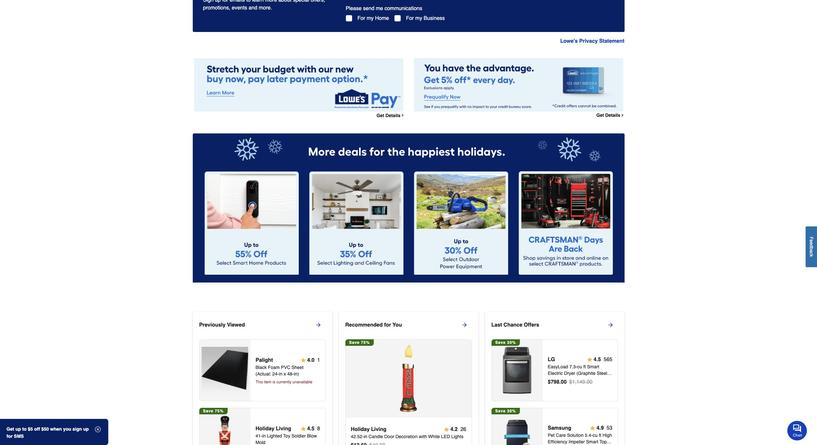 Task type: vqa. For each thing, say whether or not it's contained in the screenshot.
the topmost FT
yes



Task type: describe. For each thing, give the bounding box(es) containing it.
currently
[[277, 380, 292, 385]]

recommended for you
[[346, 322, 402, 328]]

last
[[492, 322, 503, 328]]

lg
[[548, 357, 556, 363]]

sms
[[14, 434, 24, 439]]

last chance offers image for samsung
[[494, 416, 541, 445]]

get for chevron right icon
[[597, 113, 605, 118]]

steel)
[[597, 371, 609, 376]]

lowe's privacy statement
[[561, 38, 625, 44]]

f
[[810, 237, 815, 240]]

please
[[346, 6, 362, 12]]

holiday for 4.5
[[256, 426, 275, 432]]

for inside sign up for emails to learn more about special offers, promotions, events and more.
[[222, 0, 229, 3]]

sign
[[73, 427, 82, 432]]

to inside 'get up to $5 off $50 when you sign up for sms'
[[22, 427, 27, 432]]

up to 30 percent off select outdoor power equipment. image
[[414, 171, 509, 275]]

when
[[50, 427, 62, 432]]

in)
[[294, 372, 299, 377]]

53
[[607, 425, 613, 431]]

white
[[429, 434, 440, 440]]

holiday living for 4.5
[[256, 426, 292, 432]]

4.9
[[597, 425, 604, 431]]

d
[[810, 245, 815, 247]]

solution
[[568, 433, 584, 438]]

dryer
[[565, 371, 576, 376]]

a
[[810, 250, 815, 252]]

$
[[548, 379, 551, 385]]

star
[[569, 377, 581, 383]]

7.3-
[[570, 364, 578, 369]]

rating filled image for 4.2 26
[[444, 427, 450, 432]]

cu inside easyload 7.3-cu ft smart electric dryer (graphite steel) energy star $ 798 . 00 $1,149.00
[[578, 364, 583, 369]]

more deals for the happiest holidays. image
[[193, 133, 625, 165]]

1 horizontal spatial up
[[83, 427, 89, 432]]

48-
[[288, 372, 294, 377]]

foam
[[268, 365, 280, 370]]

impeller
[[569, 439, 585, 445]]

for inside 'get up to $5 off $50 when you sign up for sms'
[[7, 434, 13, 439]]

1
[[318, 357, 320, 363]]

75% for 4.5 8
[[215, 409, 224, 414]]

42.52-
[[351, 434, 364, 440]]

recommended
[[346, 322, 383, 328]]

up to 55 percent off select smart home products. image
[[205, 171, 299, 275]]

is
[[273, 380, 276, 385]]

4.0
[[308, 357, 315, 363]]

holiday for 4.2
[[351, 427, 370, 433]]

privacy
[[580, 38, 598, 44]]

$50
[[41, 427, 49, 432]]

lowe's
[[561, 38, 578, 44]]

get details button for you have the advantage. 5 percent off every day. exclusions apply. image
[[597, 113, 625, 118]]

41-in lighted toy soldier blow mold
[[256, 434, 317, 445]]

4.5 for 4.5 565
[[594, 357, 601, 363]]

black foam pvc sheet (actual: 24-in x 48-in) this item is currently unavailable
[[256, 365, 313, 385]]

you
[[393, 322, 402, 328]]

save 75% for 4.5
[[203, 409, 224, 414]]

get inside 'get up to $5 off $50 when you sign up for sms'
[[7, 427, 14, 432]]

save 75% for 4.2
[[350, 341, 370, 345]]

00
[[561, 379, 567, 385]]

24-
[[273, 372, 279, 377]]

rating filled image for 4.5 565
[[588, 357, 593, 362]]

2 previously viewed image from the top
[[202, 416, 249, 445]]

f e e d b a c k
[[810, 237, 815, 257]]

recommended for you image
[[370, 340, 448, 418]]

palight
[[256, 357, 273, 363]]

with
[[419, 434, 427, 440]]

last chance offers image for lg
[[494, 347, 541, 394]]

holiday living for 4.2
[[351, 427, 387, 433]]

4.5 for 4.5 8
[[308, 426, 315, 432]]

chat invite button image
[[788, 421, 808, 441]]

1 e from the top
[[810, 240, 815, 242]]

save for 4.9 53
[[496, 409, 506, 414]]

details for chevron right image
[[386, 113, 401, 118]]

and
[[249, 5, 258, 11]]

learn
[[252, 0, 264, 3]]

for my business
[[406, 15, 445, 21]]

rating filled image for 4.5 8
[[301, 426, 306, 432]]

business
[[424, 15, 445, 21]]

4.5 8
[[308, 426, 320, 432]]

(actual:
[[256, 372, 271, 377]]

565
[[604, 357, 613, 363]]

soldier
[[292, 434, 306, 439]]

save 30% for lg
[[496, 341, 516, 345]]

please send me communications
[[346, 6, 423, 12]]

mold
[[256, 440, 266, 445]]

save for 4.5 565
[[496, 341, 506, 345]]

rating filled image for 4.9 53
[[591, 426, 596, 431]]

for inside recommended for you link
[[384, 322, 391, 328]]

special
[[293, 0, 310, 3]]

b
[[810, 247, 815, 250]]

75% for 4.2 26
[[361, 341, 370, 345]]

pvc
[[281, 365, 291, 370]]

arrow right image for you
[[461, 322, 468, 328]]

electric
[[548, 371, 563, 376]]

led
[[442, 434, 450, 440]]

41-
[[256, 434, 262, 439]]

black
[[256, 365, 267, 370]]

blow
[[307, 434, 317, 439]]

living for 4.2 26
[[371, 427, 387, 433]]

lowe's pay. stretch your budget with our new buy now, pay later payment option. image
[[194, 58, 404, 112]]

send
[[363, 6, 375, 12]]

get up to $5 off $50 when you sign up for sms
[[7, 427, 89, 439]]

easyload 7.3-cu ft smart electric dryer (graphite steel) energy star $ 798 . 00 $1,149.00
[[548, 364, 609, 385]]

details for chevron right icon
[[606, 113, 621, 118]]



Task type: locate. For each thing, give the bounding box(es) containing it.
0 horizontal spatial 75%
[[215, 409, 224, 414]]

2 arrow right image from the left
[[461, 322, 468, 328]]

4.9 53
[[597, 425, 613, 431]]

5.4-
[[585, 433, 593, 438]]

to
[[247, 0, 251, 3], [22, 427, 27, 432]]

0 vertical spatial cu
[[578, 364, 583, 369]]

1 vertical spatial 75%
[[215, 409, 224, 414]]

e up d
[[810, 240, 815, 242]]

sheet
[[292, 365, 304, 370]]

30% for lg
[[508, 341, 516, 345]]

decoration
[[396, 434, 418, 440]]

2 for from the left
[[406, 15, 414, 21]]

lighted
[[267, 434, 282, 439]]

$1,149.00
[[570, 379, 593, 385]]

0 horizontal spatial get
[[7, 427, 14, 432]]

previously viewed
[[199, 322, 245, 328]]

smart inside pet care solution 5.4-cu ft high efficiency impeller smart top
[[587, 439, 599, 445]]

f e e d b a c k button
[[806, 227, 818, 267]]

x
[[284, 372, 286, 377]]

1 vertical spatial 4.5
[[308, 426, 315, 432]]

up right sign
[[83, 427, 89, 432]]

get details button for lowe's pay. stretch your budget with our new buy now, pay later payment option. image
[[377, 113, 405, 118]]

rating filled image for 4.0 1
[[301, 358, 306, 363]]

0 horizontal spatial cu
[[578, 364, 583, 369]]

save 30% for samsung
[[496, 409, 516, 414]]

1 horizontal spatial living
[[371, 427, 387, 433]]

1 arrow right image from the left
[[315, 322, 322, 328]]

1 get details from the left
[[597, 113, 621, 118]]

rating filled image left 4.0
[[301, 358, 306, 363]]

for down send
[[358, 15, 366, 21]]

1 horizontal spatial in
[[279, 372, 283, 377]]

2 e from the top
[[810, 242, 815, 245]]

to up and
[[247, 0, 251, 3]]

save 75%
[[350, 341, 370, 345], [203, 409, 224, 414]]

0 vertical spatial for
[[222, 0, 229, 3]]

2 details from the left
[[386, 113, 401, 118]]

get details for chevron right image
[[377, 113, 401, 118]]

1 vertical spatial last chance offers image
[[494, 416, 541, 445]]

up to 35 percent off select lighting and ceiling fans. image
[[309, 171, 404, 275]]

details
[[606, 113, 621, 118], [386, 113, 401, 118]]

$5
[[28, 427, 33, 432]]

last chance offers link
[[492, 317, 625, 333]]

arrow right image inside previously viewed link
[[315, 322, 322, 328]]

2 horizontal spatial for
[[384, 322, 391, 328]]

rating filled image
[[591, 426, 596, 431], [301, 426, 306, 432], [444, 427, 450, 432]]

rating filled image left 4.5 565 on the bottom of page
[[588, 357, 593, 362]]

last chance offers image
[[494, 347, 541, 394], [494, 416, 541, 445]]

0 horizontal spatial 4.5
[[308, 426, 315, 432]]

in for 4.5 8
[[262, 434, 266, 439]]

rating filled image up led
[[444, 427, 450, 432]]

0 horizontal spatial living
[[276, 426, 292, 432]]

you have the advantage. 5 percent off every day. exclusions apply. image
[[414, 58, 624, 112]]

0 vertical spatial save 75%
[[350, 341, 370, 345]]

1 get details button from the left
[[597, 113, 625, 118]]

to inside sign up for emails to learn more about special offers, promotions, events and more.
[[247, 0, 251, 3]]

save for 4.5 8
[[203, 409, 214, 414]]

e
[[810, 240, 815, 242], [810, 242, 815, 245]]

1 horizontal spatial get
[[377, 113, 385, 118]]

1 horizontal spatial rating filled image
[[444, 427, 450, 432]]

get left chevron right image
[[377, 113, 385, 118]]

0 horizontal spatial save 75%
[[203, 409, 224, 414]]

.
[[560, 379, 561, 385]]

for for for my home
[[358, 15, 366, 21]]

26
[[461, 427, 467, 433]]

samsung
[[548, 425, 572, 431]]

ft up the (graphite
[[584, 364, 586, 369]]

1 horizontal spatial get details
[[597, 113, 621, 118]]

0 horizontal spatial to
[[22, 427, 27, 432]]

emails
[[230, 0, 245, 3]]

item
[[264, 380, 272, 385]]

2 save 30% from the top
[[496, 409, 516, 414]]

holiday living up candle
[[351, 427, 387, 433]]

smart
[[588, 364, 600, 369], [587, 439, 599, 445]]

2 get details button from the left
[[377, 113, 405, 118]]

2 my from the left
[[416, 15, 423, 21]]

energy
[[548, 377, 568, 383]]

1 horizontal spatial save 75%
[[350, 341, 370, 345]]

c
[[810, 252, 815, 255]]

30% for samsung
[[508, 409, 516, 414]]

0 vertical spatial smart
[[588, 364, 600, 369]]

previously viewed link
[[199, 317, 333, 333]]

my down send
[[367, 15, 374, 21]]

ft
[[584, 364, 586, 369], [599, 433, 602, 438]]

about
[[279, 0, 292, 3]]

0 vertical spatial previously viewed image
[[202, 347, 249, 394]]

in up mold
[[262, 434, 266, 439]]

for my home
[[358, 15, 389, 21]]

previously
[[199, 322, 226, 328]]

last chance offers
[[492, 322, 540, 328]]

events
[[232, 5, 247, 11]]

holiday living up lighted
[[256, 426, 292, 432]]

3 arrow right image from the left
[[608, 322, 614, 328]]

previously viewed image
[[202, 347, 249, 394], [202, 416, 249, 445]]

4.5 565
[[594, 357, 613, 363]]

home
[[375, 15, 389, 21]]

in inside black foam pvc sheet (actual: 24-in x 48-in) this item is currently unavailable
[[279, 372, 283, 377]]

for up the promotions,
[[222, 0, 229, 3]]

get left chevron right icon
[[597, 113, 605, 118]]

0 horizontal spatial arrow right image
[[315, 322, 322, 328]]

0 horizontal spatial for
[[358, 15, 366, 21]]

efficiency
[[548, 439, 568, 445]]

holiday up 41-
[[256, 426, 275, 432]]

sign
[[203, 0, 214, 3]]

0 horizontal spatial holiday living
[[256, 426, 292, 432]]

in inside 41-in lighted toy soldier blow mold
[[262, 434, 266, 439]]

statement
[[600, 38, 625, 44]]

ft inside easyload 7.3-cu ft smart electric dryer (graphite steel) energy star $ 798 . 00 $1,149.00
[[584, 364, 586, 369]]

recommended for you link
[[346, 317, 479, 333]]

easyload
[[548, 364, 569, 369]]

chevron right image
[[621, 113, 625, 117]]

get details for chevron right icon
[[597, 113, 621, 118]]

1 horizontal spatial for
[[406, 15, 414, 21]]

4.5 up blow
[[308, 426, 315, 432]]

1 save 30% from the top
[[496, 341, 516, 345]]

smart inside easyload 7.3-cu ft smart electric dryer (graphite steel) energy star $ 798 . 00 $1,149.00
[[588, 364, 600, 369]]

1 vertical spatial ft
[[599, 433, 602, 438]]

0 horizontal spatial rating filled image
[[301, 358, 306, 363]]

1 vertical spatial to
[[22, 427, 27, 432]]

2 horizontal spatial rating filled image
[[591, 426, 596, 431]]

0 horizontal spatial details
[[386, 113, 401, 118]]

1 vertical spatial smart
[[587, 439, 599, 445]]

1 my from the left
[[367, 15, 374, 21]]

0 horizontal spatial holiday
[[256, 426, 275, 432]]

0 horizontal spatial get details
[[377, 113, 401, 118]]

1 last chance offers image from the top
[[494, 347, 541, 394]]

8
[[318, 426, 320, 432]]

1 horizontal spatial 75%
[[361, 341, 370, 345]]

1 horizontal spatial get details button
[[597, 113, 625, 118]]

craftsman days are back. shop savings in store and online on select craftsman products. image
[[519, 171, 613, 275]]

1 details from the left
[[606, 113, 621, 118]]

chevron right image
[[401, 113, 405, 118]]

1 horizontal spatial details
[[606, 113, 621, 118]]

1 horizontal spatial arrow right image
[[461, 322, 468, 328]]

smart down 5.4- at the bottom
[[587, 439, 599, 445]]

in left x
[[279, 372, 283, 377]]

up up sms
[[15, 427, 21, 432]]

1 30% from the top
[[508, 341, 516, 345]]

arrow right image
[[315, 322, 322, 328], [461, 322, 468, 328], [608, 322, 614, 328]]

1 vertical spatial save 30%
[[496, 409, 516, 414]]

1 vertical spatial for
[[384, 322, 391, 328]]

chance
[[504, 322, 523, 328]]

living up toy
[[276, 426, 292, 432]]

you
[[63, 427, 71, 432]]

0 vertical spatial last chance offers image
[[494, 347, 541, 394]]

living for 4.5 8
[[276, 426, 292, 432]]

for left you
[[384, 322, 391, 328]]

smart up the (graphite
[[588, 364, 600, 369]]

get for chevron right image
[[377, 113, 385, 118]]

1 vertical spatial cu
[[593, 433, 598, 438]]

pet care solution 5.4-cu ft high efficiency impeller smart top
[[548, 433, 613, 445]]

2 last chance offers image from the top
[[494, 416, 541, 445]]

1 horizontal spatial rating filled image
[[588, 357, 593, 362]]

holiday living
[[256, 426, 292, 432], [351, 427, 387, 433]]

0 horizontal spatial up
[[15, 427, 21, 432]]

0 vertical spatial 30%
[[508, 341, 516, 345]]

get up sms
[[7, 427, 14, 432]]

in for 4.2 26
[[364, 434, 368, 440]]

lowe's privacy statement link
[[561, 38, 625, 44]]

cu down 4.9
[[593, 433, 598, 438]]

offers,
[[311, 0, 325, 3]]

ft down 4.9
[[599, 433, 602, 438]]

0 vertical spatial ft
[[584, 364, 586, 369]]

e up b
[[810, 242, 815, 245]]

1 horizontal spatial ft
[[599, 433, 602, 438]]

1 horizontal spatial holiday living
[[351, 427, 387, 433]]

my for business
[[416, 15, 423, 21]]

0 vertical spatial save 30%
[[496, 341, 516, 345]]

living
[[276, 426, 292, 432], [371, 427, 387, 433]]

in left candle
[[364, 434, 368, 440]]

my for home
[[367, 15, 374, 21]]

offers
[[524, 322, 540, 328]]

1 for from the left
[[358, 15, 366, 21]]

1 vertical spatial save 75%
[[203, 409, 224, 414]]

up for sign
[[215, 0, 221, 3]]

promotions,
[[203, 5, 231, 11]]

toy
[[283, 434, 291, 439]]

arrow right image inside last chance offers link
[[608, 322, 614, 328]]

1 vertical spatial 30%
[[508, 409, 516, 414]]

up for get
[[15, 427, 21, 432]]

2 30% from the top
[[508, 409, 516, 414]]

1 horizontal spatial for
[[222, 0, 229, 3]]

75%
[[361, 341, 370, 345], [215, 409, 224, 414]]

1 horizontal spatial 4.5
[[594, 357, 601, 363]]

rating filled image left 4.9
[[591, 426, 596, 431]]

my
[[367, 15, 374, 21], [416, 15, 423, 21]]

2 horizontal spatial in
[[364, 434, 368, 440]]

to left $5
[[22, 427, 27, 432]]

4.2
[[451, 427, 458, 433]]

2 horizontal spatial up
[[215, 0, 221, 3]]

2 horizontal spatial get
[[597, 113, 605, 118]]

arrow right image inside recommended for you link
[[461, 322, 468, 328]]

off
[[34, 427, 40, 432]]

more
[[265, 0, 277, 3]]

get details
[[597, 113, 621, 118], [377, 113, 401, 118]]

for for for my business
[[406, 15, 414, 21]]

0 horizontal spatial in
[[262, 434, 266, 439]]

42.52-in candle door decoration with white led lights
[[351, 434, 464, 440]]

my left business
[[416, 15, 423, 21]]

for left sms
[[7, 434, 13, 439]]

pet
[[548, 433, 555, 438]]

1 vertical spatial previously viewed image
[[202, 416, 249, 445]]

cu up the (graphite
[[578, 364, 583, 369]]

care
[[556, 433, 566, 438]]

0 vertical spatial to
[[247, 0, 251, 3]]

get details button
[[597, 113, 625, 118], [377, 113, 405, 118]]

0 vertical spatial 4.5
[[594, 357, 601, 363]]

0 horizontal spatial my
[[367, 15, 374, 21]]

2 get details from the left
[[377, 113, 401, 118]]

2 vertical spatial for
[[7, 434, 13, 439]]

798
[[551, 379, 560, 385]]

rating filled image
[[588, 357, 593, 362], [301, 358, 306, 363]]

1 horizontal spatial to
[[247, 0, 251, 3]]

0 vertical spatial 75%
[[361, 341, 370, 345]]

1 previously viewed image from the top
[[202, 347, 249, 394]]

rating filled image up soldier
[[301, 426, 306, 432]]

2 horizontal spatial arrow right image
[[608, 322, 614, 328]]

0 horizontal spatial rating filled image
[[301, 426, 306, 432]]

for down communications
[[406, 15, 414, 21]]

up up the promotions,
[[215, 0, 221, 3]]

1 horizontal spatial cu
[[593, 433, 598, 438]]

ft inside pet care solution 5.4-cu ft high efficiency impeller smart top
[[599, 433, 602, 438]]

save for 4.2 26
[[350, 341, 360, 345]]

(graphite
[[577, 371, 596, 376]]

holiday up 42.52-
[[351, 427, 370, 433]]

candle
[[369, 434, 383, 440]]

4.5 left '565'
[[594, 357, 601, 363]]

up inside sign up for emails to learn more about special offers, promotions, events and more.
[[215, 0, 221, 3]]

4.0 1
[[308, 357, 320, 363]]

get
[[597, 113, 605, 118], [377, 113, 385, 118], [7, 427, 14, 432]]

0 horizontal spatial ft
[[584, 364, 586, 369]]

0 horizontal spatial for
[[7, 434, 13, 439]]

1 horizontal spatial holiday
[[351, 427, 370, 433]]

living up candle
[[371, 427, 387, 433]]

for
[[222, 0, 229, 3], [384, 322, 391, 328], [7, 434, 13, 439]]

sign up for emails to learn more about special offers, promotions, events and more.
[[203, 0, 325, 11]]

0 horizontal spatial get details button
[[377, 113, 405, 118]]

in
[[279, 372, 283, 377], [262, 434, 266, 439], [364, 434, 368, 440]]

1 horizontal spatial my
[[416, 15, 423, 21]]

arrow right image for offers
[[608, 322, 614, 328]]

me
[[376, 6, 383, 12]]

cu inside pet care solution 5.4-cu ft high efficiency impeller smart top
[[593, 433, 598, 438]]



